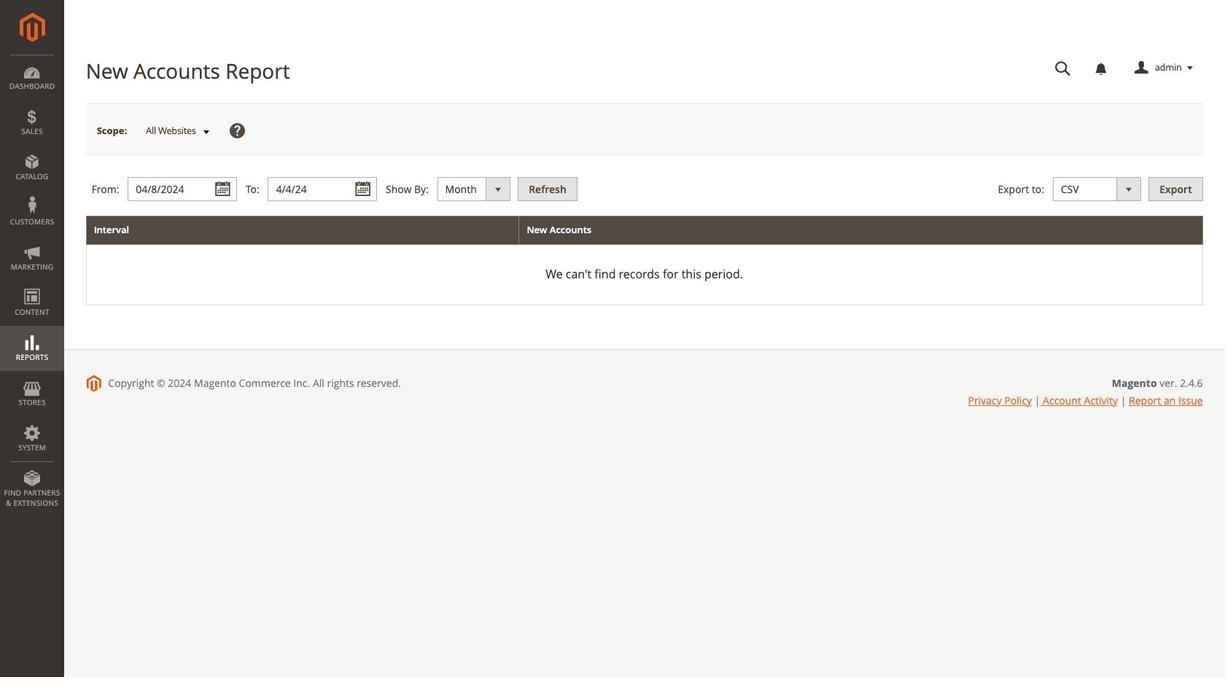Task type: describe. For each thing, give the bounding box(es) containing it.
magento admin panel image
[[19, 12, 45, 42]]



Task type: locate. For each thing, give the bounding box(es) containing it.
None text field
[[128, 177, 237, 201]]

None text field
[[268, 177, 377, 201]]

menu bar
[[0, 55, 64, 516]]



